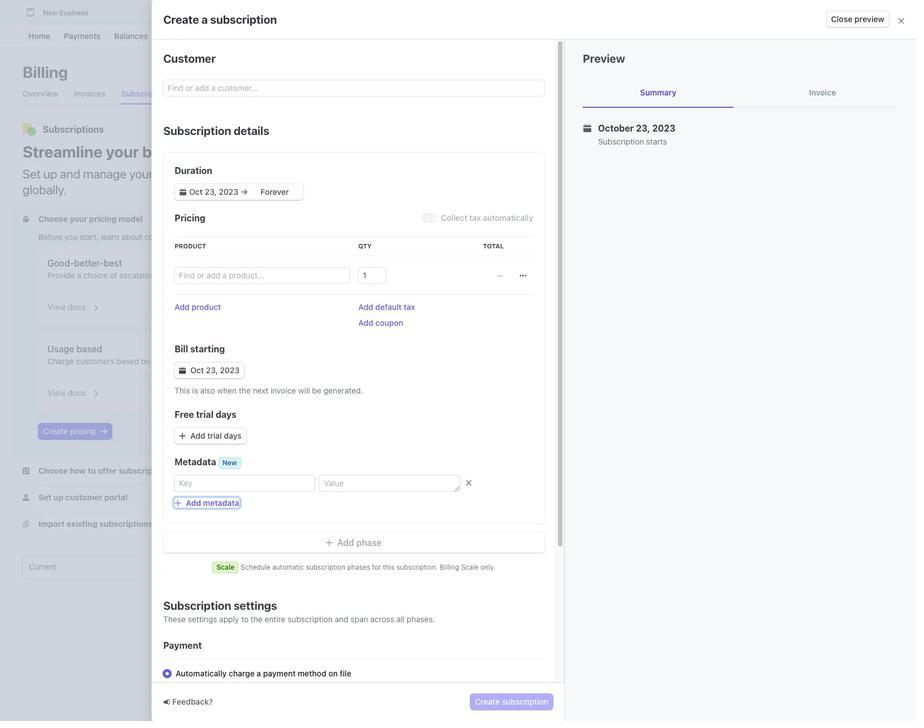 Task type: locate. For each thing, give the bounding box(es) containing it.
trial right free
[[196, 410, 214, 420]]

before you start, learn about common recurring pricing models.
[[38, 232, 270, 242]]

invoice link
[[747, 78, 898, 107]]

0 vertical spatial tab list
[[583, 78, 898, 108]]

good-
[[47, 258, 74, 268]]

add for add phase
[[337, 538, 354, 548]]

on inside usage based charge customers based on how much they use in a billing cycle.
[[141, 356, 150, 366]]

0 vertical spatial 2023
[[652, 123, 676, 133]]

view docs for usage
[[47, 388, 86, 398]]

subscription up these
[[163, 599, 231, 612]]

of left people
[[428, 271, 435, 280]]

operations
[[190, 167, 247, 181]]

to
[[250, 167, 261, 181], [241, 615, 249, 624]]

end date field
[[249, 186, 301, 198]]

1 scale from the left
[[216, 563, 235, 572]]

also
[[200, 386, 215, 395]]

23, inside october 23, 2023 subscription starts
[[636, 123, 650, 133]]

better-
[[74, 258, 104, 268]]

your up you
[[70, 214, 87, 224]]

subscription down october
[[598, 137, 644, 146]]

2 horizontal spatial svg image
[[326, 540, 333, 546]]

1 horizontal spatial tax
[[470, 213, 481, 223]]

subscription
[[163, 124, 231, 137], [598, 137, 644, 146], [163, 599, 231, 612]]

view docs down charge
[[47, 388, 86, 398]]

1 horizontal spatial 2023
[[652, 123, 676, 133]]

billing up duration
[[142, 142, 187, 161]]

bill  starting
[[175, 344, 225, 354]]

pricing for billing
[[619, 124, 650, 134]]

your for pricing
[[70, 214, 87, 224]]

1 vertical spatial your
[[129, 167, 153, 181]]

1 horizontal spatial 23,
[[636, 123, 650, 133]]

2 horizontal spatial on
[[329, 669, 338, 678]]

svg image inside oct 23, 2023 button
[[179, 367, 186, 374]]

starts
[[646, 137, 667, 146]]

1 vertical spatial pricing
[[175, 213, 205, 223]]

trial down free trial days
[[207, 431, 222, 441]]

streamline your billing workflows set up and manage your billing operations to capture more revenue and accept recurring payments globally.
[[23, 142, 550, 197]]

subscription inside subscription settings these settings apply to the entire subscription and span across all phases.
[[163, 599, 231, 612]]

trial for free
[[196, 410, 214, 420]]

on left the how
[[141, 356, 150, 366]]

days for add trial days
[[224, 431, 242, 441]]

your right manage
[[129, 167, 153, 181]]

subscription inside october 23, 2023 subscription starts
[[598, 137, 644, 146]]

1 vertical spatial pricing
[[214, 232, 239, 242]]

all
[[397, 615, 405, 624]]

cycle.
[[264, 356, 285, 366]]

based up customers in the left of the page
[[76, 344, 102, 354]]

None text field
[[358, 268, 386, 284]]

of right tier
[[235, 271, 243, 280]]

add up add coupon
[[358, 302, 373, 312]]

of
[[110, 271, 117, 280], [235, 271, 243, 280], [428, 271, 435, 280]]

add inside "button"
[[190, 431, 205, 441]]

will
[[298, 386, 310, 395]]

a down better-
[[77, 271, 81, 280]]

recurring right accept
[[446, 167, 494, 181]]

0 vertical spatial 23,
[[636, 123, 650, 133]]

create for create subscription
[[475, 697, 500, 707]]

october 23, 2023 subscription starts
[[598, 123, 676, 146]]

add trial days button
[[175, 428, 246, 444]]

0 horizontal spatial svg image
[[100, 428, 107, 435]]

1 vertical spatial subscription.
[[397, 563, 438, 572]]

collect
[[441, 213, 467, 223]]

in
[[225, 356, 231, 366]]

settings left the apply
[[188, 615, 217, 624]]

to up the end date field
[[250, 167, 261, 181]]

0 horizontal spatial billing
[[23, 63, 68, 81]]

2023 up when
[[220, 365, 240, 375]]

0 horizontal spatial 23,
[[206, 365, 218, 375]]

subscription for subscription details
[[163, 124, 231, 137]]

to right the apply
[[241, 615, 249, 624]]

billing inside usage based charge customers based on how much they use in a billing cycle.
[[240, 356, 262, 366]]

2 vertical spatial the
[[251, 615, 263, 624]]

the left entire
[[251, 615, 263, 624]]

3 of from the left
[[428, 271, 435, 280]]

1 vertical spatial tax
[[404, 302, 415, 312]]

subscription. inside seat based determine price by the number of people using a subscription.
[[492, 271, 540, 280]]

2 scale from the left
[[461, 563, 479, 572]]

trial inside "button"
[[207, 431, 222, 441]]

days for free trial days
[[216, 410, 236, 420]]

2023 inside october 23, 2023 subscription starts
[[652, 123, 676, 133]]

1 horizontal spatial scale
[[461, 563, 479, 572]]

billing right in
[[240, 356, 262, 366]]

subscription. right this
[[397, 563, 438, 572]]

0 vertical spatial on
[[210, 271, 219, 280]]

23, up starts
[[636, 123, 650, 133]]

0 horizontal spatial to
[[241, 615, 249, 624]]

add trial days
[[190, 431, 242, 441]]

the inside subscription settings these settings apply to the entire subscription and span across all phases.
[[251, 615, 263, 624]]

1 horizontal spatial of
[[235, 271, 243, 280]]

the right by
[[384, 271, 395, 280]]

view down charge
[[47, 388, 66, 398]]

1 horizontal spatial svg image
[[179, 433, 186, 440]]

only.
[[481, 563, 495, 572]]

view docs down provide
[[47, 302, 86, 312]]

feedback? button
[[163, 697, 213, 708]]

1 vertical spatial the
[[239, 386, 251, 395]]

2023 for october
[[652, 123, 676, 133]]

2 horizontal spatial of
[[428, 271, 435, 280]]

1 horizontal spatial on
[[210, 271, 219, 280]]

phase
[[356, 538, 382, 548]]

on for based
[[141, 356, 150, 366]]

2 horizontal spatial create
[[475, 697, 500, 707]]

1 horizontal spatial and
[[335, 615, 348, 624]]

0 vertical spatial the
[[384, 271, 395, 280]]

1 vertical spatial trial
[[207, 431, 222, 441]]

svg image
[[100, 428, 107, 435], [179, 433, 186, 440], [326, 540, 333, 546]]

view docs button down charge
[[41, 381, 100, 401]]

1 horizontal spatial subscription.
[[492, 271, 540, 280]]

0 vertical spatial subscription.
[[492, 271, 540, 280]]

invoice
[[271, 386, 296, 395]]

create
[[163, 13, 199, 26], [43, 427, 68, 436], [475, 697, 500, 707]]

svg image right the —
[[520, 272, 526, 279]]

svg image right create pricing
[[100, 428, 107, 435]]

next
[[253, 386, 269, 395]]

pricing
[[619, 124, 650, 134], [175, 213, 205, 223]]

0 vertical spatial recurring
[[446, 167, 494, 181]]

scale left only.
[[461, 563, 479, 572]]

1 horizontal spatial pricing
[[619, 124, 650, 134]]

svg image inside add trial days "button"
[[179, 433, 186, 440]]

1 horizontal spatial recurring
[[446, 167, 494, 181]]

and left span
[[335, 615, 348, 624]]

Find or add a customer… text field
[[163, 80, 545, 96]]

pricing up starts
[[619, 124, 650, 134]]

and left accept
[[383, 167, 404, 181]]

subscription for subscription settings these settings apply to the entire subscription and span across all phases.
[[163, 599, 231, 612]]

oct 23, 2023 button
[[175, 363, 244, 378]]

oct
[[190, 365, 204, 375]]

tab list
[[583, 78, 898, 108], [23, 555, 863, 579]]

tax inside button
[[404, 302, 415, 312]]

0 horizontal spatial on
[[141, 356, 150, 366]]

free
[[175, 410, 194, 420]]

Value text field
[[319, 476, 460, 491]]

svg image
[[180, 189, 186, 195], [520, 272, 526, 279], [179, 367, 186, 374]]

2 vertical spatial billing
[[240, 356, 262, 366]]

0 horizontal spatial 2023
[[220, 365, 240, 375]]

svg image left add phase
[[326, 540, 333, 546]]

scale left 'schedule'
[[216, 563, 235, 572]]

tax right collect
[[470, 213, 481, 223]]

about
[[121, 232, 142, 242]]

metadata
[[203, 498, 239, 508]]

billing left "operations"
[[156, 167, 187, 181]]

2 vertical spatial on
[[329, 669, 338, 678]]

create inside create subscription button
[[475, 697, 500, 707]]

view down provide
[[47, 302, 66, 312]]

add left coupon
[[358, 318, 373, 328]]

add for add metadata
[[186, 498, 201, 508]]

1 vertical spatial on
[[141, 356, 150, 366]]

2 vertical spatial create
[[475, 697, 500, 707]]

0 horizontal spatial scale
[[216, 563, 235, 572]]

bill
[[175, 344, 188, 354]]

service.
[[245, 271, 273, 280]]

based
[[333, 258, 359, 268], [185, 271, 208, 280], [76, 344, 102, 354], [116, 356, 139, 366]]

based right prices,
[[185, 271, 208, 280]]

the left next on the bottom
[[239, 386, 251, 395]]

1 vertical spatial settings
[[188, 615, 217, 624]]

1 horizontal spatial to
[[250, 167, 261, 181]]

2 vertical spatial your
[[70, 214, 87, 224]]

customers
[[76, 356, 114, 366]]

0 vertical spatial trial
[[196, 410, 214, 420]]

of down the best
[[110, 271, 117, 280]]

23, for oct
[[206, 365, 218, 375]]

days up "add trial days" at the bottom left of page
[[216, 410, 236, 420]]

subscription. down the total
[[492, 271, 540, 280]]

add metadata
[[186, 498, 239, 508]]

0 horizontal spatial of
[[110, 271, 117, 280]]

1 vertical spatial 2023
[[220, 365, 240, 375]]

automatic
[[272, 563, 304, 572]]

preview
[[855, 14, 885, 24]]

choice
[[83, 271, 108, 280]]

0 vertical spatial pricing
[[619, 124, 650, 134]]

1 vertical spatial billing
[[440, 563, 459, 572]]

2 of from the left
[[235, 271, 243, 280]]

svg image inside the create pricing link
[[100, 428, 107, 435]]

0 vertical spatial your
[[106, 142, 139, 161]]

to inside streamline your billing workflows set up and manage your billing operations to capture more revenue and accept recurring payments globally.
[[250, 167, 261, 181]]

subscription up workflows
[[163, 124, 231, 137]]

price
[[352, 271, 371, 280]]

customer
[[163, 52, 216, 65]]

0 horizontal spatial recurring
[[178, 232, 211, 242]]

pricing for subscription details
[[175, 213, 205, 223]]

set
[[23, 167, 41, 181]]

metadata
[[175, 457, 216, 467]]

add coupon button
[[358, 317, 403, 329]]

more
[[307, 167, 335, 181]]

svg image down much
[[179, 367, 186, 374]]

a inside usage based charge customers based on how much they use in a billing cycle.
[[233, 356, 238, 366]]

docs down charge
[[68, 388, 86, 398]]

2023 up starts
[[652, 123, 676, 133]]

add left metadata
[[186, 498, 201, 508]]

days inside add trial days "button"
[[224, 431, 242, 441]]

the
[[384, 271, 395, 280], [239, 386, 251, 395], [251, 615, 263, 624]]

a inside seat based determine price by the number of people using a subscription.
[[486, 271, 490, 280]]

pricing inside dropdown button
[[89, 214, 116, 224]]

0 vertical spatial create
[[163, 13, 199, 26]]

based inside good-better-best provide a choice of escalating prices, based on tier of service.
[[185, 271, 208, 280]]

based up price
[[333, 258, 359, 268]]

view
[[47, 302, 66, 312], [47, 388, 66, 398], [312, 388, 330, 398]]

this is also when the next invoice will be generated.
[[175, 386, 363, 395]]

a up customer
[[201, 13, 208, 26]]

svg image inside 'add phase' button
[[326, 540, 333, 546]]

a right in
[[233, 356, 238, 366]]

and right up
[[60, 167, 80, 181]]

add left phase
[[337, 538, 354, 548]]

good-better-best provide a choice of escalating prices, based on tier of service.
[[47, 258, 273, 280]]

manage
[[83, 167, 126, 181]]

1 vertical spatial svg image
[[520, 272, 526, 279]]

on left file
[[329, 669, 338, 678]]

add down free trial days
[[190, 431, 205, 441]]

people
[[437, 271, 462, 280]]

on left tier
[[210, 271, 219, 280]]

this
[[383, 563, 395, 572]]

your inside dropdown button
[[70, 214, 87, 224]]

close preview
[[831, 14, 885, 24]]

svg image down duration
[[180, 189, 186, 195]]

pricing up product
[[175, 213, 205, 223]]

0 vertical spatial days
[[216, 410, 236, 420]]

23, right oct
[[206, 365, 218, 375]]

on
[[210, 271, 219, 280], [141, 356, 150, 366], [329, 669, 338, 678]]

recurring
[[446, 167, 494, 181], [178, 232, 211, 242]]

recurring up product
[[178, 232, 211, 242]]

a inside good-better-best provide a choice of escalating prices, based on tier of service.
[[77, 271, 81, 280]]

a left the —
[[486, 271, 490, 280]]

view docs button down provide
[[41, 295, 100, 315]]

this
[[175, 386, 190, 395]]

add
[[175, 302, 190, 312], [358, 302, 373, 312], [358, 318, 373, 328], [190, 431, 205, 441], [186, 498, 201, 508], [337, 538, 354, 548]]

product
[[192, 302, 221, 312]]

0 horizontal spatial tax
[[404, 302, 415, 312]]

0 horizontal spatial create
[[43, 427, 68, 436]]

use
[[210, 356, 223, 366]]

be
[[312, 386, 321, 395]]

2 vertical spatial svg image
[[179, 367, 186, 374]]

add for add product
[[175, 302, 190, 312]]

0 horizontal spatial and
[[60, 167, 80, 181]]

tax right default
[[404, 302, 415, 312]]

streamline
[[23, 142, 102, 161]]

1 vertical spatial create
[[43, 427, 68, 436]]

docs down provide
[[68, 302, 86, 312]]

23, inside oct 23, 2023 button
[[206, 365, 218, 375]]

generated.
[[324, 386, 363, 395]]

1 vertical spatial days
[[224, 431, 242, 441]]

0 vertical spatial pricing
[[89, 214, 116, 224]]

1 vertical spatial to
[[241, 615, 249, 624]]

1 vertical spatial 23,
[[206, 365, 218, 375]]

0 vertical spatial settings
[[234, 599, 277, 612]]

2023 inside button
[[220, 365, 240, 375]]

apply
[[219, 615, 239, 624]]

view right will
[[312, 388, 330, 398]]

1 vertical spatial recurring
[[178, 232, 211, 242]]

days
[[216, 410, 236, 420], [224, 431, 242, 441]]

create inside the create pricing link
[[43, 427, 68, 436]]

view docs link
[[303, 333, 559, 410]]

0 horizontal spatial pricing
[[175, 213, 205, 223]]

svg image for add trial days
[[179, 433, 186, 440]]

1 vertical spatial tab list
[[23, 555, 863, 579]]

1 horizontal spatial create
[[163, 13, 199, 26]]

how
[[152, 356, 167, 366]]

your up manage
[[106, 142, 139, 161]]

days up new
[[224, 431, 242, 441]]

0 vertical spatial to
[[250, 167, 261, 181]]

settings up entire
[[234, 599, 277, 612]]

learn
[[101, 232, 119, 242]]

add left product
[[175, 302, 190, 312]]

1 horizontal spatial billing
[[440, 563, 459, 572]]

a
[[201, 13, 208, 26], [77, 271, 81, 280], [486, 271, 490, 280], [233, 356, 238, 366], [257, 669, 261, 678]]

svg image down free
[[179, 433, 186, 440]]



Task type: describe. For each thing, give the bounding box(es) containing it.
add product
[[175, 302, 221, 312]]

based inside seat based determine price by the number of people using a subscription.
[[333, 258, 359, 268]]

automatically charge a payment method on file
[[176, 669, 351, 678]]

0 vertical spatial tax
[[470, 213, 481, 223]]

23, for october
[[636, 123, 650, 133]]

docs right be on the bottom of the page
[[332, 388, 351, 398]]

add phase
[[337, 538, 382, 548]]

new
[[222, 459, 237, 467]]

add for add coupon
[[358, 318, 373, 328]]

2023 for oct
[[220, 365, 240, 375]]

svg image for add phase
[[326, 540, 333, 546]]

payment
[[263, 669, 296, 678]]

for
[[372, 563, 381, 572]]

create for create a subscription
[[163, 13, 199, 26]]

1 of from the left
[[110, 271, 117, 280]]

the inside seat based determine price by the number of people using a subscription.
[[384, 271, 395, 280]]

trial for add
[[207, 431, 222, 441]]

add default tax button
[[358, 302, 415, 313]]

models.
[[241, 232, 270, 242]]

add coupon
[[358, 318, 403, 328]]

subscriptions
[[43, 124, 104, 134]]

2 vertical spatial pricing
[[70, 427, 96, 436]]

add phase button
[[163, 533, 545, 553]]

seat based determine price by the number of people using a subscription.
[[312, 258, 540, 280]]

payments
[[497, 167, 550, 181]]

details
[[234, 124, 269, 137]]

qty
[[358, 242, 372, 250]]

much
[[169, 356, 190, 366]]

view docs right will
[[312, 388, 351, 398]]

1 horizontal spatial settings
[[234, 599, 277, 612]]

when
[[217, 386, 237, 395]]

create subscription button
[[471, 694, 553, 710]]

common
[[145, 232, 176, 242]]

subscription inside button
[[502, 697, 549, 707]]

view docs for good-
[[47, 302, 86, 312]]

tab list containing summary
[[583, 78, 898, 108]]

usage based charge customers based on how much they use in a billing cycle.
[[47, 344, 285, 366]]

subscription details
[[163, 124, 269, 137]]

before
[[38, 232, 62, 242]]

2 horizontal spatial and
[[383, 167, 404, 181]]

summary
[[640, 88, 677, 97]]

notifications image
[[817, 8, 826, 17]]

subscription settings these settings apply to the entire subscription and span across all phases.
[[163, 599, 435, 624]]

file
[[340, 669, 351, 678]]

create subscription
[[475, 697, 549, 707]]

across
[[370, 615, 394, 624]]

oct 23, 2023
[[190, 365, 240, 375]]

1 vertical spatial billing
[[156, 167, 187, 181]]

coupon
[[375, 318, 403, 328]]

capture
[[264, 167, 305, 181]]

0 vertical spatial svg image
[[180, 189, 186, 195]]

escalating
[[119, 271, 156, 280]]

duration
[[175, 166, 212, 176]]

add for add default tax
[[358, 302, 373, 312]]

start date field
[[188, 186, 240, 198]]

by
[[373, 271, 382, 280]]

these
[[163, 615, 186, 624]]

view for good-better-best
[[47, 302, 66, 312]]

product
[[175, 242, 206, 250]]

phases.
[[407, 615, 435, 624]]

tier
[[221, 271, 233, 280]]

a right charge
[[257, 669, 261, 678]]

start,
[[80, 232, 99, 242]]

—
[[497, 271, 504, 280]]

view docs button for good-
[[41, 295, 100, 315]]

revenue
[[338, 167, 380, 181]]

of inside seat based determine price by the number of people using a subscription.
[[428, 271, 435, 280]]

automatically
[[483, 213, 533, 223]]

globally.
[[23, 182, 66, 197]]

Find or add a product… text field
[[175, 268, 349, 284]]

add for add trial days
[[190, 431, 205, 441]]

svg image for create pricing
[[100, 428, 107, 435]]

free trial days
[[175, 410, 236, 420]]

view for usage based
[[47, 388, 66, 398]]

default
[[375, 302, 402, 312]]

close
[[831, 14, 853, 24]]

payment
[[163, 641, 202, 651]]

view docs button for usage
[[41, 381, 100, 401]]

docs for charge
[[68, 388, 86, 398]]

provide
[[47, 271, 75, 280]]

based left the how
[[116, 356, 139, 366]]

total
[[483, 242, 504, 250]]

using
[[464, 271, 484, 280]]

best
[[104, 258, 122, 268]]

on for charge
[[329, 669, 338, 678]]

0 horizontal spatial settings
[[188, 615, 217, 624]]

collect tax automatically
[[441, 213, 533, 223]]

and inside subscription settings these settings apply to the entire subscription and span across all phases.
[[335, 615, 348, 624]]

add metadata button
[[175, 498, 239, 508]]

create a subscription
[[163, 13, 277, 26]]

number
[[398, 271, 426, 280]]

schedule automatic subscription phases for this subscription. billing scale only.
[[241, 563, 495, 572]]

accept
[[406, 167, 443, 181]]

feedback?
[[172, 697, 213, 707]]

view docs button right invoice
[[305, 381, 365, 401]]

recurring inside streamline your billing workflows set up and manage your billing operations to capture more revenue and accept recurring payments globally.
[[446, 167, 494, 181]]

create pricing
[[43, 427, 96, 436]]

subscription inside subscription settings these settings apply to the entire subscription and span across all phases.
[[288, 615, 333, 624]]

on inside good-better-best provide a choice of escalating prices, based on tier of service.
[[210, 271, 219, 280]]

0 horizontal spatial subscription.
[[397, 563, 438, 572]]

schedule
[[241, 563, 271, 572]]

they
[[192, 356, 208, 366]]

choose
[[38, 214, 68, 224]]

workflows
[[190, 142, 267, 161]]

0 vertical spatial billing
[[142, 142, 187, 161]]

summary link
[[583, 78, 734, 107]]

your for billing
[[106, 142, 139, 161]]

you
[[65, 232, 78, 242]]

0 vertical spatial billing
[[23, 63, 68, 81]]

create for create pricing
[[43, 427, 68, 436]]

invoice
[[809, 88, 836, 97]]

up
[[43, 167, 57, 181]]

Key text field
[[175, 476, 315, 491]]

add product button
[[175, 302, 221, 313]]

preview
[[583, 52, 625, 65]]

to inside subscription settings these settings apply to the entire subscription and span across all phases.
[[241, 615, 249, 624]]

docs for best
[[68, 302, 86, 312]]

choose your pricing model button
[[23, 214, 145, 225]]

usage
[[47, 344, 74, 354]]



Task type: vqa. For each thing, say whether or not it's contained in the screenshot.
Help icon
no



